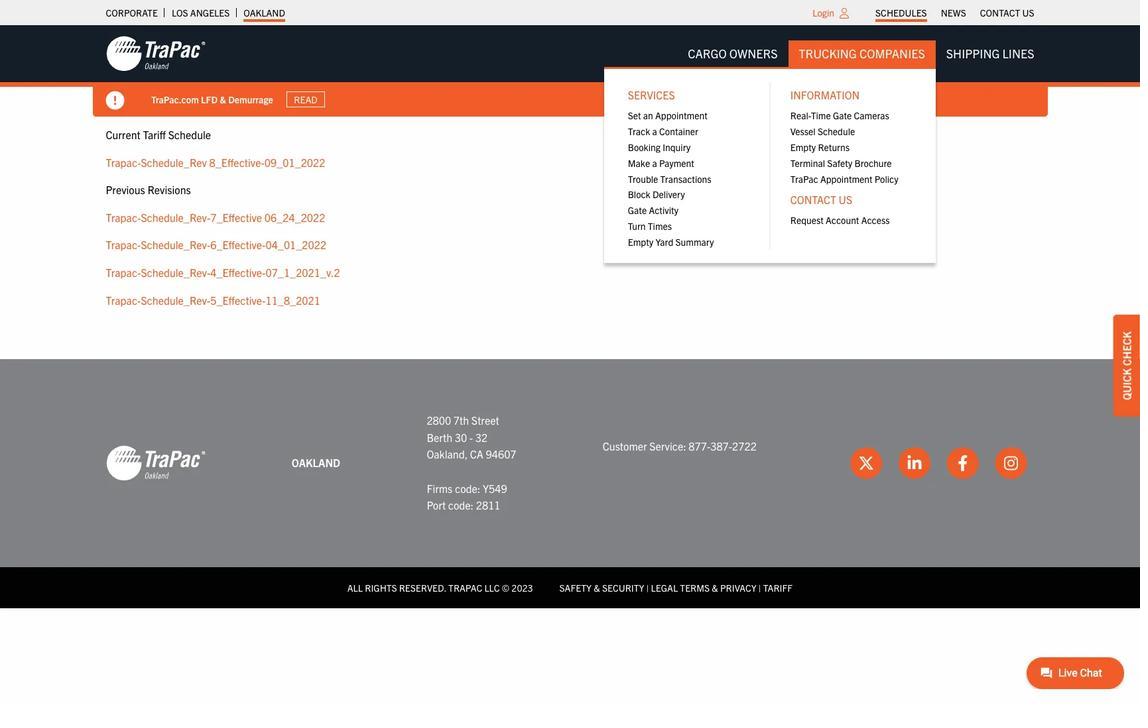 Task type: vqa. For each thing, say whether or not it's contained in the screenshot.
the topmost code:
yes



Task type: locate. For each thing, give the bounding box(es) containing it.
oakland,
[[427, 448, 468, 461]]

vessel
[[790, 125, 816, 137]]

current
[[106, 128, 140, 141]]

1 | from the left
[[646, 582, 649, 594]]

1 vertical spatial menu bar
[[604, 40, 1045, 263]]

safety down returns
[[827, 157, 852, 169]]

brochure
[[854, 157, 892, 169]]

trucking companies menu item
[[604, 40, 936, 263]]

cargo owners
[[688, 46, 778, 61]]

solid image
[[106, 92, 124, 110]]

login link
[[813, 7, 834, 19]]

1 horizontal spatial oakland
[[292, 456, 340, 470]]

all
[[347, 582, 363, 594]]

yard
[[656, 236, 673, 248]]

tariff right current
[[143, 128, 166, 141]]

0 vertical spatial menu bar
[[868, 3, 1041, 22]]

trucking companies
[[799, 46, 925, 61]]

a
[[652, 125, 657, 137], [652, 157, 657, 169]]

tariff right the privacy
[[763, 582, 793, 594]]

3 trapac- from the top
[[106, 238, 141, 252]]

oakland image
[[106, 35, 205, 72], [106, 445, 205, 482]]

us up the lines on the top right of page
[[1022, 7, 1034, 19]]

& right terms
[[712, 582, 718, 594]]

0 vertical spatial us
[[1022, 7, 1034, 19]]

menu containing services
[[604, 67, 936, 263]]

1 horizontal spatial |
[[759, 582, 761, 594]]

contact for the right "contact us" link
[[980, 7, 1020, 19]]

contact us up the lines on the top right of page
[[980, 7, 1034, 19]]

trapac- for trapac-schedule_rev-5_effective-11_8_2021
[[106, 294, 141, 307]]

1 vertical spatial contact
[[790, 193, 836, 206]]

gate up vessel schedule link in the top right of the page
[[833, 110, 852, 122]]

0 horizontal spatial gate
[[628, 204, 647, 216]]

0 horizontal spatial empty
[[628, 236, 653, 248]]

387-
[[710, 439, 732, 453]]

safety left security
[[559, 582, 592, 594]]

0 horizontal spatial appointment
[[655, 110, 707, 122]]

main content
[[93, 127, 1048, 320]]

trouble transactions link
[[617, 171, 760, 187]]

gate up turn
[[628, 204, 647, 216]]

1 horizontal spatial us
[[1022, 7, 1034, 19]]

-
[[469, 431, 473, 444]]

0 vertical spatial gate
[[833, 110, 852, 122]]

schedule_rev- down trapac-schedule_rev-4_effective-07_1_2021_v.2
[[141, 294, 210, 307]]

menu for information
[[780, 108, 922, 187]]

schedule_rev- for 5_effective-
[[141, 294, 210, 307]]

appointment up container
[[655, 110, 707, 122]]

2 oakland image from the top
[[106, 445, 205, 482]]

1 vertical spatial contact us link
[[780, 187, 922, 212]]

oakland image inside footer
[[106, 445, 205, 482]]

cargo
[[688, 46, 727, 61]]

make a payment link
[[617, 155, 760, 171]]

1 vertical spatial contact us
[[790, 193, 852, 206]]

contact us up the request
[[790, 193, 852, 206]]

&
[[219, 93, 226, 105], [594, 582, 600, 594], [712, 582, 718, 594]]

footer
[[0, 360, 1140, 609]]

0 horizontal spatial contact
[[790, 193, 836, 206]]

contact us link up the lines on the top right of page
[[980, 3, 1034, 22]]

1 horizontal spatial contact
[[980, 7, 1020, 19]]

read link
[[286, 91, 325, 108]]

current tariff schedule
[[106, 128, 211, 141]]

5 trapac- from the top
[[106, 294, 141, 307]]

1 vertical spatial us
[[839, 193, 852, 206]]

1 horizontal spatial safety
[[827, 157, 852, 169]]

schedule_rev- down the revisions
[[141, 211, 210, 224]]

trapac-schedule_rev 8_effective-09_01_2022
[[106, 156, 325, 169]]

contact up the request
[[790, 193, 836, 206]]

1 horizontal spatial schedule
[[818, 125, 855, 137]]

2 | from the left
[[759, 582, 761, 594]]

6_effective-
[[210, 238, 266, 252]]

code: right port
[[448, 499, 474, 512]]

1 horizontal spatial empty
[[790, 141, 816, 153]]

1 vertical spatial appointment
[[820, 173, 873, 185]]

0 vertical spatial oakland image
[[106, 35, 205, 72]]

privacy
[[720, 582, 756, 594]]

time
[[811, 110, 831, 122]]

us inside 'menu item'
[[839, 193, 852, 206]]

0 horizontal spatial contact us
[[790, 193, 852, 206]]

information
[[790, 88, 860, 102]]

trapac-schedule_rev-7_effective 06_24_2022 link
[[106, 211, 325, 224]]

0 vertical spatial a
[[652, 125, 657, 137]]

banner
[[0, 25, 1140, 263]]

returns
[[818, 141, 850, 153]]

trapac-
[[106, 156, 141, 169], [106, 211, 141, 224], [106, 238, 141, 252], [106, 266, 141, 279], [106, 294, 141, 307]]

2 a from the top
[[652, 157, 657, 169]]

contact us inside 'menu item'
[[790, 193, 852, 206]]

berth
[[427, 431, 452, 444]]

1 schedule_rev- from the top
[[141, 211, 210, 224]]

1 vertical spatial gate
[[628, 204, 647, 216]]

menu containing set an appointment
[[617, 108, 760, 250]]

1 vertical spatial a
[[652, 157, 657, 169]]

1 horizontal spatial gate
[[833, 110, 852, 122]]

oakland image for footer containing 2800 7th street
[[106, 445, 205, 482]]

06_24_2022
[[264, 211, 325, 224]]

menu containing real-time gate cameras
[[780, 108, 922, 187]]

read
[[294, 94, 317, 105]]

1 a from the top
[[652, 125, 657, 137]]

block delivery link
[[617, 187, 760, 202]]

los angeles
[[172, 7, 230, 19]]

contact us
[[980, 7, 1034, 19], [790, 193, 852, 206]]

0 vertical spatial safety
[[827, 157, 852, 169]]

trucking
[[799, 46, 857, 61]]

1 horizontal spatial contact us
[[980, 7, 1034, 19]]

0 horizontal spatial us
[[839, 193, 852, 206]]

schedules
[[875, 7, 927, 19]]

2 trapac- from the top
[[106, 211, 141, 224]]

0 vertical spatial contact us
[[980, 7, 1034, 19]]

0 vertical spatial oakland
[[244, 7, 285, 19]]

1 trapac- from the top
[[106, 156, 141, 169]]

0 vertical spatial contact
[[980, 7, 1020, 19]]

gate inside set an appointment track a container booking inquiry make a payment trouble transactions block delivery gate activity turn times empty yard summary
[[628, 204, 647, 216]]

contact
[[980, 7, 1020, 19], [790, 193, 836, 206]]

safety & security | legal terms & privacy | tariff
[[559, 582, 793, 594]]

empty down vessel
[[790, 141, 816, 153]]

4 trapac- from the top
[[106, 266, 141, 279]]

| left tariff link
[[759, 582, 761, 594]]

0 horizontal spatial |
[[646, 582, 649, 594]]

trapac appointment policy link
[[780, 171, 922, 187]]

appointment down terminal safety brochure 'link'
[[820, 173, 873, 185]]

1 vertical spatial oakland
[[292, 456, 340, 470]]

a right the make
[[652, 157, 657, 169]]

street
[[471, 414, 499, 427]]

1 horizontal spatial &
[[594, 582, 600, 594]]

delivery
[[653, 189, 685, 201]]

4 schedule_rev- from the top
[[141, 294, 210, 307]]

2 schedule_rev- from the top
[[141, 238, 210, 252]]

0 vertical spatial code:
[[455, 482, 480, 495]]

empty
[[790, 141, 816, 153], [628, 236, 653, 248]]

0 vertical spatial empty
[[790, 141, 816, 153]]

1 vertical spatial oakland image
[[106, 445, 205, 482]]

a right track in the top right of the page
[[652, 125, 657, 137]]

block
[[628, 189, 650, 201]]

0 horizontal spatial safety
[[559, 582, 592, 594]]

schedule_rev-
[[141, 211, 210, 224], [141, 238, 210, 252], [141, 266, 210, 279], [141, 294, 210, 307]]

| left legal
[[646, 582, 649, 594]]

news link
[[941, 3, 966, 22]]

1 vertical spatial empty
[[628, 236, 653, 248]]

0 horizontal spatial &
[[219, 93, 226, 105]]

schedules link
[[875, 3, 927, 22]]

gate
[[833, 110, 852, 122], [628, 204, 647, 216]]

30
[[455, 431, 467, 444]]

1 vertical spatial safety
[[559, 582, 592, 594]]

schedule up returns
[[818, 125, 855, 137]]

reserved.
[[399, 582, 446, 594]]

1 vertical spatial tariff
[[763, 582, 793, 594]]

2800 7th street berth 30 - 32 oakland, ca 94607
[[427, 414, 516, 461]]

los
[[172, 7, 188, 19]]

oakland image inside banner
[[106, 35, 205, 72]]

1 horizontal spatial appointment
[[820, 173, 873, 185]]

previous
[[106, 183, 145, 196]]

& right lfd
[[219, 93, 226, 105]]

0 vertical spatial contact us link
[[980, 3, 1034, 22]]

32
[[475, 431, 488, 444]]

1 oakland image from the top
[[106, 35, 205, 72]]

contact us link up account
[[780, 187, 922, 212]]

menu for services
[[617, 108, 760, 250]]

& left security
[[594, 582, 600, 594]]

1 horizontal spatial tariff
[[763, 582, 793, 594]]

appointment
[[655, 110, 707, 122], [820, 173, 873, 185]]

code:
[[455, 482, 480, 495], [448, 499, 474, 512]]

schedule_rev- down trapac-schedule_rev-7_effective 06_24_2022
[[141, 238, 210, 252]]

|
[[646, 582, 649, 594], [759, 582, 761, 594]]

0 horizontal spatial tariff
[[143, 128, 166, 141]]

us up account
[[839, 193, 852, 206]]

appointment inside set an appointment track a container booking inquiry make a payment trouble transactions block delivery gate activity turn times empty yard summary
[[655, 110, 707, 122]]

2722
[[732, 439, 757, 453]]

contact up shipping lines
[[980, 7, 1020, 19]]

trapac-schedule_rev-5_effective-11_8_2021
[[106, 294, 320, 307]]

3 schedule_rev- from the top
[[141, 266, 210, 279]]

schedule_rev- up trapac-schedule_rev-5_effective-11_8_2021
[[141, 266, 210, 279]]

menu
[[604, 67, 936, 263], [617, 108, 760, 250], [780, 108, 922, 187]]

94607
[[486, 448, 516, 461]]

schedule up schedule_rev
[[168, 128, 211, 141]]

schedule
[[818, 125, 855, 137], [168, 128, 211, 141]]

empty down turn
[[628, 236, 653, 248]]

contact inside 'menu item'
[[790, 193, 836, 206]]

customer
[[603, 439, 647, 453]]

oakland
[[244, 7, 285, 19], [292, 456, 340, 470]]

angeles
[[190, 7, 230, 19]]

contact us link
[[980, 3, 1034, 22], [780, 187, 922, 212]]

inquiry
[[663, 141, 691, 153]]

legal terms & privacy link
[[651, 582, 756, 594]]

firms
[[427, 482, 452, 495]]

0 vertical spatial appointment
[[655, 110, 707, 122]]

0 horizontal spatial schedule
[[168, 128, 211, 141]]

4_effective-
[[210, 266, 266, 279]]

gate inside real-time gate cameras vessel schedule empty returns terminal safety brochure trapac appointment policy
[[833, 110, 852, 122]]

code: up 2811
[[455, 482, 480, 495]]

menu bar
[[868, 3, 1041, 22], [604, 40, 1045, 263]]

footer containing 2800 7th street
[[0, 360, 1140, 609]]

booking
[[628, 141, 661, 153]]



Task type: describe. For each thing, give the bounding box(es) containing it.
customer service: 877-387-2722
[[603, 439, 757, 453]]

request account access link
[[780, 212, 922, 228]]

main content containing current tariff schedule
[[93, 127, 1048, 320]]

0 horizontal spatial oakland
[[244, 7, 285, 19]]

los angeles link
[[172, 3, 230, 22]]

trapac- for trapac-schedule_rev-4_effective-07_1_2021_v.2
[[106, 266, 141, 279]]

port
[[427, 499, 446, 512]]

an
[[643, 110, 653, 122]]

schedule_rev- for 6_effective-
[[141, 238, 210, 252]]

contact us menu item
[[780, 187, 922, 228]]

service:
[[649, 439, 686, 453]]

gate activity link
[[617, 202, 760, 218]]

make
[[628, 157, 650, 169]]

trapac-schedule_rev-4_effective-07_1_2021_v.2 link
[[106, 266, 340, 279]]

trapac- for trapac-schedule_rev-7_effective 06_24_2022
[[106, 211, 141, 224]]

real-time gate cameras vessel schedule empty returns terminal safety brochure trapac appointment policy
[[790, 110, 898, 185]]

trapac
[[448, 582, 482, 594]]

2 horizontal spatial &
[[712, 582, 718, 594]]

safety & security link
[[559, 582, 644, 594]]

security
[[602, 582, 644, 594]]

empty inside real-time gate cameras vessel schedule empty returns terminal safety brochure trapac appointment policy
[[790, 141, 816, 153]]

corporate link
[[106, 3, 158, 22]]

trapac
[[790, 173, 818, 185]]

quick check link
[[1114, 315, 1140, 417]]

schedule_rev- for 7_effective
[[141, 211, 210, 224]]

lfd
[[201, 93, 217, 105]]

empty returns link
[[780, 139, 922, 155]]

activity
[[649, 204, 678, 216]]

previous revisions
[[106, 183, 191, 196]]

services
[[628, 88, 675, 102]]

1 vertical spatial code:
[[448, 499, 474, 512]]

8_effective-
[[209, 156, 264, 169]]

revisions
[[147, 183, 191, 196]]

schedule_rev- for 4_effective-
[[141, 266, 210, 279]]

schedule inside real-time gate cameras vessel schedule empty returns terminal safety brochure trapac appointment policy
[[818, 125, 855, 137]]

vessel schedule link
[[780, 124, 922, 139]]

set an appointment track a container booking inquiry make a payment trouble transactions block delivery gate activity turn times empty yard summary
[[628, 110, 714, 248]]

trapac.com
[[151, 93, 199, 105]]

policy
[[875, 173, 898, 185]]

payment
[[659, 157, 694, 169]]

©
[[502, 582, 509, 594]]

trapac.com lfd & demurrage
[[151, 93, 273, 105]]

shipping lines link
[[936, 40, 1045, 67]]

access
[[861, 214, 890, 226]]

empty inside set an appointment track a container booking inquiry make a payment trouble transactions block delivery gate activity turn times empty yard summary
[[628, 236, 653, 248]]

schedule_rev
[[141, 156, 207, 169]]

companies
[[859, 46, 925, 61]]

news
[[941, 7, 966, 19]]

turn times link
[[617, 218, 760, 234]]

container
[[659, 125, 698, 137]]

services link
[[617, 82, 760, 108]]

0 vertical spatial tariff
[[143, 128, 166, 141]]

summary
[[675, 236, 714, 248]]

safety inside real-time gate cameras vessel schedule empty returns terminal safety brochure trapac appointment policy
[[827, 157, 852, 169]]

all rights reserved. trapac llc © 2023
[[347, 582, 533, 594]]

trapac- for trapac-schedule_rev 8_effective-09_01_2022
[[106, 156, 141, 169]]

terminal
[[790, 157, 825, 169]]

0 horizontal spatial contact us link
[[780, 187, 922, 212]]

07_1_2021_v.2
[[266, 266, 340, 279]]

times
[[648, 220, 672, 232]]

oakland image for banner containing cargo owners
[[106, 35, 205, 72]]

request account access
[[790, 214, 890, 226]]

demurrage
[[228, 93, 273, 105]]

request
[[790, 214, 824, 226]]

tariff link
[[763, 582, 793, 594]]

ca
[[470, 448, 483, 461]]

quick
[[1120, 369, 1133, 400]]

cargo owners link
[[677, 40, 788, 67]]

tariff inside footer
[[763, 582, 793, 594]]

1 horizontal spatial contact us link
[[980, 3, 1034, 22]]

appointment inside real-time gate cameras vessel schedule empty returns terminal safety brochure trapac appointment policy
[[820, 173, 873, 185]]

account
[[826, 214, 859, 226]]

schedule inside main content
[[168, 128, 211, 141]]

quick check
[[1120, 332, 1133, 400]]

information menu item
[[780, 82, 922, 187]]

11_8_2021
[[266, 294, 320, 307]]

owners
[[729, 46, 778, 61]]

04_01_2022
[[266, 238, 326, 252]]

cameras
[[854, 110, 889, 122]]

menu bar containing cargo owners
[[604, 40, 1045, 263]]

shipping lines
[[946, 46, 1034, 61]]

terms
[[680, 582, 710, 594]]

2023
[[512, 582, 533, 594]]

banner containing cargo owners
[[0, 25, 1140, 263]]

trapac-schedule_rev-6_effective-04_01_2022 link
[[106, 238, 326, 252]]

light image
[[840, 8, 849, 19]]

set
[[628, 110, 641, 122]]

us for "contact us" link to the left
[[839, 193, 852, 206]]

trapac- for trapac-schedule_rev-6_effective-04_01_2022
[[106, 238, 141, 252]]

menu bar containing schedules
[[868, 3, 1041, 22]]

09_01_2022
[[264, 156, 325, 169]]

trucking companies link
[[788, 40, 936, 67]]

7th
[[454, 414, 469, 427]]

us for the right "contact us" link
[[1022, 7, 1034, 19]]

trapac-schedule_rev-5_effective-11_8_2021 link
[[106, 294, 320, 307]]

real-
[[790, 110, 811, 122]]

corporate
[[106, 7, 158, 19]]

services menu item
[[617, 82, 760, 250]]

contact for "contact us" link to the left
[[790, 193, 836, 206]]

llc
[[484, 582, 500, 594]]

7_effective
[[210, 211, 262, 224]]

empty yard summary link
[[617, 234, 760, 250]]

information link
[[780, 82, 922, 108]]

877-
[[689, 439, 710, 453]]

5_effective-
[[210, 294, 266, 307]]

login
[[813, 7, 834, 19]]

track
[[628, 125, 650, 137]]

menu for trucking companies
[[604, 67, 936, 263]]

y549
[[483, 482, 507, 495]]

legal
[[651, 582, 678, 594]]

safety inside footer
[[559, 582, 592, 594]]



